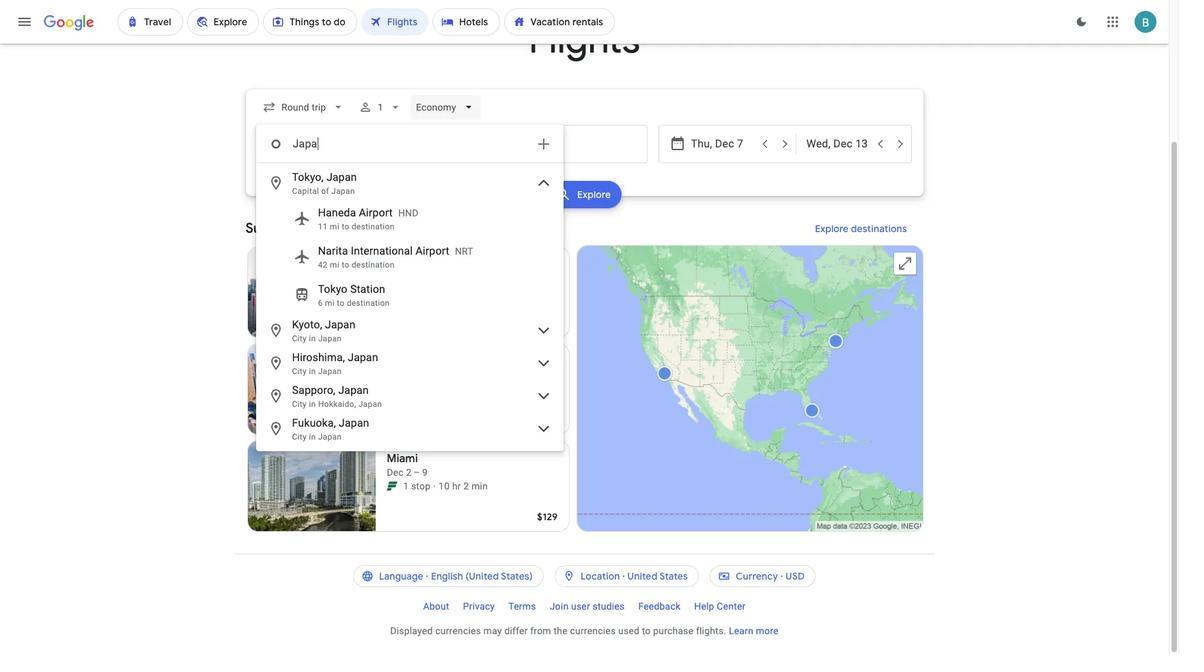 Task type: describe. For each thing, give the bounding box(es) containing it.
explore for explore destinations
[[815, 223, 849, 235]]

enter your origin dialog
[[256, 124, 564, 452]]

join user studies link
[[543, 596, 632, 618]]

to inside haneda airport hnd 11 mi to destination
[[342, 222, 350, 232]]

in for fukuoka,
[[309, 433, 316, 442]]

Return text field
[[807, 126, 870, 163]]

kyoto,
[[292, 319, 322, 332]]

the
[[554, 626, 568, 637]]

privacy link
[[456, 596, 502, 618]]

international
[[351, 245, 413, 258]]

privacy
[[463, 602, 495, 613]]

2
[[464, 481, 469, 492]]

10
[[439, 481, 450, 492]]

japan down fukuoka,
[[318, 433, 342, 442]]

1 currencies from the left
[[436, 626, 481, 637]]

city for kyoto, japan
[[292, 334, 307, 344]]

francisco
[[409, 220, 471, 237]]

narita international airport (nrt) option
[[257, 238, 563, 276]]

from inside region
[[349, 220, 380, 237]]

destination inside haneda airport hnd 11 mi to destination
[[352, 222, 395, 232]]

in for kyoto,
[[309, 334, 316, 344]]

Where else? text field
[[292, 128, 527, 161]]

toggle nearby airports for hiroshima, japan image
[[536, 355, 552, 372]]

destination inside the narita international airport nrt 42 mi to destination
[[352, 260, 395, 270]]

toggle nearby airports for sapporo, japan image
[[536, 388, 552, 405]]

of
[[321, 187, 329, 196]]

location
[[581, 571, 620, 583]]

toggle nearby airports for fukuoka, japan image
[[536, 421, 552, 438]]

english
[[431, 571, 464, 583]]

user
[[572, 602, 591, 613]]

1 vertical spatial from
[[531, 626, 552, 637]]

6
[[318, 299, 323, 308]]

currency
[[736, 571, 779, 583]]

frontier image
[[387, 481, 398, 492]]

york
[[412, 258, 435, 272]]

destination inside the 'tokyo station 6 mi to destination'
[[347, 299, 390, 308]]

san
[[383, 220, 406, 237]]

about
[[423, 602, 450, 613]]

175 US dollars text field
[[538, 317, 558, 330]]

haneda airport (hnd) option
[[257, 200, 563, 238]]

sapporo,
[[292, 384, 336, 397]]

join user studies
[[550, 602, 625, 613]]

english (united states)
[[431, 571, 533, 583]]

used
[[619, 626, 640, 637]]

origin, select multiple airports image
[[536, 136, 552, 152]]

mi inside haneda airport hnd 11 mi to destination
[[330, 222, 340, 232]]

studies
[[593, 602, 625, 613]]

1 button
[[353, 91, 408, 124]]

trips
[[317, 220, 346, 237]]

narita international airport nrt 42 mi to destination
[[318, 245, 474, 270]]

new york
[[387, 258, 435, 272]]

miami dec 2 – 9
[[387, 453, 428, 479]]

miami
[[387, 453, 418, 466]]

terms link
[[502, 596, 543, 618]]

feedback link
[[632, 596, 688, 618]]

(united
[[466, 571, 499, 583]]

dec
[[387, 468, 404, 479]]

japan right hiroshima,
[[348, 351, 378, 364]]

explore destinations
[[815, 223, 908, 235]]

tokyo station option
[[257, 276, 563, 314]]

suggested trips from san francisco
[[246, 220, 471, 237]]

city for fukuoka, japan
[[292, 433, 307, 442]]

hiroshima,
[[292, 351, 345, 364]]

$98 button
[[247, 344, 570, 435]]

united states
[[628, 571, 688, 583]]

42
[[318, 260, 328, 270]]

tokyo, japan option
[[257, 167, 563, 200]]

differ
[[505, 626, 528, 637]]

japan right hokkaido,
[[359, 400, 382, 410]]

in for hiroshima,
[[309, 367, 316, 377]]

help center
[[695, 602, 746, 613]]

in for sapporo,
[[309, 400, 316, 410]]

hiroshima, japan city in japan
[[292, 351, 378, 377]]

new
[[387, 258, 410, 272]]

more
[[757, 626, 779, 637]]

station
[[350, 283, 385, 296]]

city for hiroshima, japan
[[292, 367, 307, 377]]

destinations
[[851, 223, 908, 235]]

japan down hokkaido,
[[339, 417, 369, 430]]

join
[[550, 602, 569, 613]]

kyoto, japan city in japan
[[292, 319, 356, 344]]

1 for 1 stop
[[403, 481, 409, 492]]

japan down hiroshima,
[[318, 367, 342, 377]]

displayed currencies may differ from the currencies used to purchase flights. learn more
[[391, 626, 779, 637]]



Task type: locate. For each thing, give the bounding box(es) containing it.
explore right toggle nearby airports for tokyo, japan "image"
[[578, 189, 611, 201]]

japan
[[327, 171, 357, 184], [332, 187, 355, 196], [325, 319, 356, 332], [318, 334, 342, 344], [348, 351, 378, 364], [318, 367, 342, 377], [339, 384, 369, 397], [359, 400, 382, 410], [339, 417, 369, 430], [318, 433, 342, 442]]

list box
[[257, 163, 563, 451]]

suggested trips from san francisco region
[[246, 213, 924, 538]]

explore inside explore button
[[578, 189, 611, 201]]

1 vertical spatial destination
[[352, 260, 395, 270]]

kyoto, japan option
[[257, 314, 563, 347]]

explore inside "explore destinations" button
[[815, 223, 849, 235]]

nrt
[[455, 246, 474, 257]]

currencies
[[436, 626, 481, 637], [570, 626, 616, 637]]

from left the
[[531, 626, 552, 637]]

mi right 11
[[330, 222, 340, 232]]

explore destinations button
[[799, 213, 924, 245]]

usd
[[786, 571, 805, 583]]

change appearance image
[[1066, 5, 1099, 38]]

0 vertical spatial from
[[349, 220, 380, 237]]

city inside fukuoka, japan city in japan
[[292, 433, 307, 442]]

currencies down the 'privacy' link on the bottom left
[[436, 626, 481, 637]]

2 city from the top
[[292, 367, 307, 377]]

1 inside popup button
[[378, 102, 383, 113]]

1 inside suggested trips from san francisco region
[[403, 481, 409, 492]]

4 city from the top
[[292, 433, 307, 442]]

0 vertical spatial mi
[[330, 222, 340, 232]]

tokyo
[[318, 283, 348, 296]]

flights
[[529, 16, 640, 64]]

toggle nearby airports for kyoto, japan image
[[536, 323, 552, 339]]

sapporo, japan option
[[257, 380, 563, 413]]

mi inside the 'tokyo station 6 mi to destination'
[[325, 299, 335, 308]]

in
[[309, 334, 316, 344], [309, 367, 316, 377], [309, 400, 316, 410], [309, 433, 316, 442]]

to down the tokyo
[[337, 299, 345, 308]]

states
[[660, 571, 688, 583]]

help center link
[[688, 596, 753, 618]]

1 right frontier image
[[403, 481, 409, 492]]

to inside the narita international airport nrt 42 mi to destination
[[342, 260, 350, 270]]

0 vertical spatial destination
[[352, 222, 395, 232]]

japan up of
[[327, 171, 357, 184]]

airport up suggested trips from san francisco
[[359, 206, 393, 219]]

tokyo station 6 mi to destination
[[318, 283, 390, 308]]

sapporo, japan city in hokkaido, japan
[[292, 384, 382, 410]]

0 vertical spatial explore
[[578, 189, 611, 201]]

in inside kyoto, japan city in japan
[[309, 334, 316, 344]]

2 currencies from the left
[[570, 626, 616, 637]]

hiroshima, japan option
[[257, 347, 563, 380]]

stop
[[412, 481, 431, 492]]

suggested
[[246, 220, 314, 237]]

$98
[[541, 414, 558, 427]]

3 in from the top
[[309, 400, 316, 410]]

in inside sapporo, japan city in hokkaido, japan
[[309, 400, 316, 410]]

airport inside haneda airport hnd 11 mi to destination
[[359, 206, 393, 219]]

to down narita
[[342, 260, 350, 270]]

from
[[349, 220, 380, 237], [531, 626, 552, 637]]

0 vertical spatial 1
[[378, 102, 383, 113]]

japan up hokkaido,
[[339, 384, 369, 397]]

from up international
[[349, 220, 380, 237]]

4 in from the top
[[309, 433, 316, 442]]

explore left destinations
[[815, 223, 849, 235]]

toggle nearby airports for tokyo, japan image
[[536, 175, 552, 191]]

city down sapporo,
[[292, 400, 307, 410]]

mi right 42 at the left top
[[330, 260, 340, 270]]

in down sapporo,
[[309, 400, 316, 410]]

to right used
[[642, 626, 651, 637]]

city inside sapporo, japan city in hokkaido, japan
[[292, 400, 307, 410]]

purchase
[[654, 626, 694, 637]]

1 horizontal spatial currencies
[[570, 626, 616, 637]]

language
[[379, 571, 424, 583]]

city
[[292, 334, 307, 344], [292, 367, 307, 377], [292, 400, 307, 410], [292, 433, 307, 442]]

capital
[[292, 187, 319, 196]]

hnd
[[398, 208, 419, 219]]

2 vertical spatial destination
[[347, 299, 390, 308]]

in inside hiroshima, japan city in japan
[[309, 367, 316, 377]]

currencies down join user studies
[[570, 626, 616, 637]]

japan up hiroshima,
[[318, 334, 342, 344]]

1 horizontal spatial airport
[[416, 245, 450, 258]]

in down hiroshima,
[[309, 367, 316, 377]]

0 horizontal spatial 1
[[378, 102, 383, 113]]

hr
[[452, 481, 461, 492]]

mi
[[330, 222, 340, 232], [330, 260, 340, 270], [325, 299, 335, 308]]

terms
[[509, 602, 536, 613]]

1 for 1
[[378, 102, 383, 113]]

to inside the 'tokyo station 6 mi to destination'
[[337, 299, 345, 308]]

explore button
[[547, 181, 622, 209]]

1 horizontal spatial 1
[[403, 481, 409, 492]]

0 vertical spatial airport
[[359, 206, 393, 219]]

0 horizontal spatial airport
[[359, 206, 393, 219]]

japan down the 'tokyo station 6 mi to destination'
[[325, 319, 356, 332]]

1 horizontal spatial explore
[[815, 223, 849, 235]]

Where to? text field
[[455, 125, 648, 163]]

2 in from the top
[[309, 367, 316, 377]]

united
[[628, 571, 658, 583]]

1 horizontal spatial from
[[531, 626, 552, 637]]

Flight search field
[[235, 90, 935, 452]]

airport
[[359, 206, 393, 219], [416, 245, 450, 258]]

1 in from the top
[[309, 334, 316, 344]]

list box inside enter your origin "dialog"
[[257, 163, 563, 451]]

2 vertical spatial mi
[[325, 299, 335, 308]]

2 – 9
[[406, 468, 428, 479]]

haneda airport hnd 11 mi to destination
[[318, 206, 419, 232]]

11
[[318, 222, 328, 232]]

learn more link
[[729, 626, 779, 637]]

japan right of
[[332, 187, 355, 196]]

city inside hiroshima, japan city in japan
[[292, 367, 307, 377]]

city down fukuoka,
[[292, 433, 307, 442]]

fukuoka, japan city in japan
[[292, 417, 369, 442]]

$175
[[538, 317, 558, 330]]

destination down international
[[352, 260, 395, 270]]

 image
[[434, 480, 436, 494]]

0 horizontal spatial from
[[349, 220, 380, 237]]

feedback
[[639, 602, 681, 613]]

may
[[484, 626, 502, 637]]

about link
[[417, 596, 456, 618]]

$129
[[538, 511, 558, 524]]

displayed
[[391, 626, 433, 637]]

98 US dollars text field
[[541, 414, 558, 427]]

None field
[[257, 95, 351, 120], [411, 95, 481, 120], [257, 95, 351, 120], [411, 95, 481, 120]]

3 city from the top
[[292, 400, 307, 410]]

destination
[[352, 222, 395, 232], [352, 260, 395, 270], [347, 299, 390, 308]]

explore
[[578, 189, 611, 201], [815, 223, 849, 235]]

0 horizontal spatial explore
[[578, 189, 611, 201]]

mi inside the narita international airport nrt 42 mi to destination
[[330, 260, 340, 270]]

mi right 6
[[325, 299, 335, 308]]

1 stop
[[403, 481, 431, 492]]

haneda
[[318, 206, 356, 219]]

hokkaido,
[[318, 400, 356, 410]]

city for sapporo, japan
[[292, 400, 307, 410]]

1 vertical spatial airport
[[416, 245, 450, 258]]

1 city from the top
[[292, 334, 307, 344]]

1 vertical spatial explore
[[815, 223, 849, 235]]

explore for explore
[[578, 189, 611, 201]]

airport up york in the top of the page
[[416, 245, 450, 258]]

destination down station
[[347, 299, 390, 308]]

to
[[342, 222, 350, 232], [342, 260, 350, 270], [337, 299, 345, 308], [642, 626, 651, 637]]

fukuoka,
[[292, 417, 336, 430]]

0 horizontal spatial currencies
[[436, 626, 481, 637]]

to down haneda in the left of the page
[[342, 222, 350, 232]]

main menu image
[[16, 14, 33, 30]]

Departure text field
[[692, 126, 754, 163]]

in down fukuoka,
[[309, 433, 316, 442]]

city up sapporo,
[[292, 367, 307, 377]]

in down kyoto,
[[309, 334, 316, 344]]

city inside kyoto, japan city in japan
[[292, 334, 307, 344]]

center
[[717, 602, 746, 613]]

list box containing tokyo, japan
[[257, 163, 563, 451]]

narita
[[318, 245, 348, 258]]

help
[[695, 602, 715, 613]]

in inside fukuoka, japan city in japan
[[309, 433, 316, 442]]

flights.
[[697, 626, 727, 637]]

1 vertical spatial 1
[[403, 481, 409, 492]]

destination up international
[[352, 222, 395, 232]]

tokyo,
[[292, 171, 324, 184]]

states)
[[501, 571, 533, 583]]

min
[[472, 481, 488, 492]]

city down kyoto,
[[292, 334, 307, 344]]

10 hr 2 min
[[439, 481, 488, 492]]

learn
[[729, 626, 754, 637]]

1 vertical spatial mi
[[330, 260, 340, 270]]

fukuoka, japan option
[[257, 413, 563, 446]]

1 up 'where else?' text field
[[378, 102, 383, 113]]

airport inside the narita international airport nrt 42 mi to destination
[[416, 245, 450, 258]]

129 US dollars text field
[[538, 511, 558, 524]]

tokyo, japan capital of japan
[[292, 171, 357, 196]]



Task type: vqa. For each thing, say whether or not it's contained in the screenshot.


